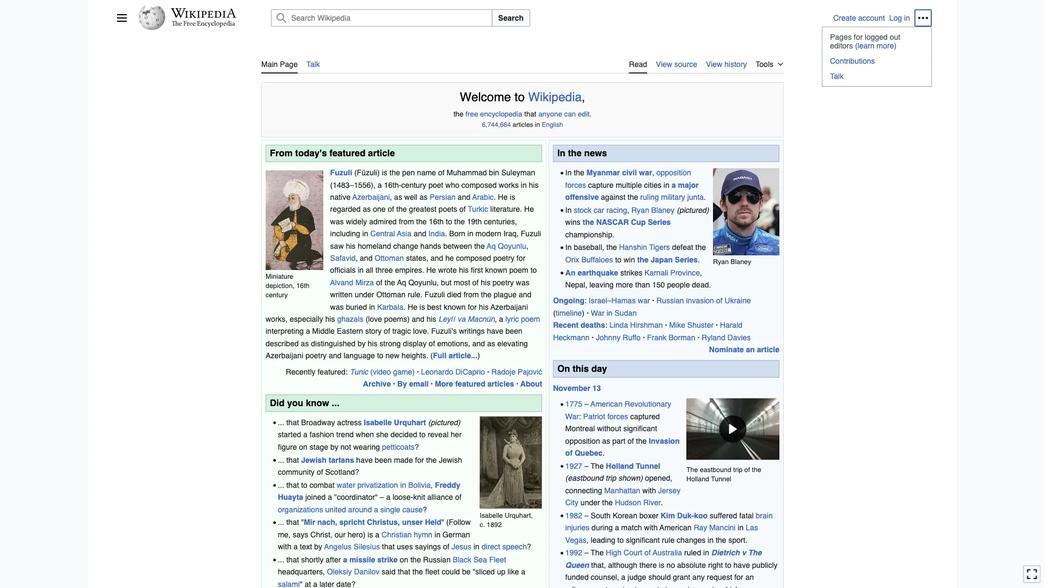 Task type: vqa. For each thing, say whether or not it's contained in the screenshot.
Isabelle within the ... that  Broadway actress Isabelle Urquhart (pictured) started a fashion trend when she decided to reveal her figure on stage by not wearing
yes



Task type: locate. For each thing, give the bounding box(es) containing it.
been down petticoats link
[[375, 456, 392, 464]]

poetry inside states, and he composed poetry for officials in all three empires. he wrote his first known poem to alvand mirza
[[494, 254, 515, 262]]

poetry inside of the aq qoyunlu, but most of his poetry was written under ottoman rule. fuzuli died from the plague and was buried in
[[493, 278, 514, 287]]

a inside ... that  broadway actress isabelle urquhart (pictured) started a fashion trend when she decided to reveal her figure on stage by not wearing
[[303, 430, 308, 439]]

1 vertical spatial 16th
[[297, 282, 310, 290]]

0 horizontal spatial most
[[454, 278, 471, 287]]

and right plague
[[519, 290, 532, 299]]

4 – from the top
[[585, 549, 589, 557]]

an down publicly
[[746, 573, 754, 582]]

to inside the ghazals (love poems) and his leylī va macnūn , a lyric poem interpreting a middle eastern story of tragic love. fuzuli's writings have been described as distinguished by his strong display of emotions, and as elevating azerbaijani poetry and language to new heights. (
[[377, 351, 384, 360]]

a inside " (follow me, says christ, our hero) is a
[[376, 530, 380, 539]]

significant up high court of australia link
[[626, 536, 660, 544]]

main
[[261, 60, 278, 69]]

... up huayta at the bottom left
[[278, 481, 284, 489]]

bolivia
[[409, 481, 431, 489]]

his inside of the aq qoyunlu, but most of his poetry was written under ottoman rule. fuzuli died from the plague and was buried in
[[481, 278, 491, 287]]

a inside ') is the pen name of muhammad bin suleyman (1483–1556), a 16th-century poet who composed works in his native'
[[378, 181, 382, 189]]

1 vertical spatial an
[[746, 573, 754, 582]]

more inside , nepal, leaving more than 150 people dead.
[[616, 280, 634, 289]]

poetry down aq qoyunlu link at the top of page
[[494, 254, 515, 262]]

german
[[443, 530, 470, 539]]

... inside ... that shortly after a missile strike on the russian black sea fleet headquarters, oleksiy danilov said that the fleet could be "sliced up like a
[[278, 555, 284, 564]]

regarded
[[330, 205, 361, 214]]

1 – from the top
[[585, 400, 589, 409]]

opposition down montreal
[[566, 437, 601, 445]]

been inside the ghazals (love poems) and his leylī va macnūn , a lyric poem interpreting a middle eastern story of tragic love. fuzuli's writings have been described as distinguished by his strong display of emotions, and as elevating azerbaijani poetry and language to new heights. (
[[506, 327, 523, 336]]

the inside ') is the pen name of muhammad bin suleyman (1483–1556), a 16th-century poet who composed works in his native'
[[390, 168, 400, 177]]

most down should
[[643, 585, 660, 588]]

ghazals
[[337, 315, 364, 323]]

the left free
[[454, 110, 464, 118]]

4 ... from the top
[[278, 518, 284, 527]]

1 vertical spatial been
[[375, 456, 392, 464]]

for up the which
[[735, 573, 744, 582]]

he inside literature. he was widely admired from the 16th to the 19th centuries, including in
[[525, 205, 534, 214]]

0 horizontal spatial century
[[266, 291, 288, 299]]

2 vertical spatial fuzuli
[[425, 290, 445, 299]]

on down uses
[[400, 555, 409, 564]]

against
[[601, 193, 626, 201]]

homeland
[[358, 242, 391, 250]]

. up province
[[698, 255, 700, 264]]

0 vertical spatial :
[[585, 296, 587, 305]]

in down english link
[[558, 148, 566, 159]]

2 horizontal spatial :
[[606, 321, 608, 330]]

the inside the eastbound trip of the holland tunnel
[[687, 466, 699, 474]]

0 horizontal spatial forces
[[566, 181, 587, 189]]

Search search field
[[258, 9, 834, 27]]

1 horizontal spatial aq
[[487, 242, 496, 250]]

0 vertical spatial american
[[591, 400, 623, 409]]

the down modern
[[475, 242, 485, 250]]

wikipedia
[[529, 90, 582, 104]]

and inside aq qoyunlu , safavid , and ottoman
[[360, 254, 373, 262]]

her
[[451, 430, 462, 439]]

poem right the lyric at the bottom of page
[[521, 315, 541, 323]]

been inside have been made for the jewish community of scotland?
[[375, 456, 392, 464]]

1 horizontal spatial trip
[[734, 466, 743, 474]]

0 horizontal spatial on
[[299, 443, 308, 451]]

1 vertical spatial holland
[[687, 475, 710, 483]]

anyone
[[539, 110, 563, 118]]

series down defeat
[[675, 255, 698, 264]]

strikes
[[621, 268, 643, 277]]

5 ... from the top
[[278, 555, 284, 564]]

as up greatest
[[420, 193, 428, 201]]

1 view from the left
[[656, 60, 673, 69]]

river
[[644, 498, 661, 507]]

but
[[441, 278, 452, 287]]

he up literature.
[[498, 193, 508, 201]]

the free encyclopedia image
[[172, 21, 236, 28]]

centuries,
[[484, 217, 517, 226]]

talk for contributions
[[831, 72, 844, 81]]

0 vertical spatial significant
[[624, 424, 658, 433]]

black sea fleet link
[[453, 555, 507, 564]]

the inside the eastbound trip of the holland tunnel
[[752, 466, 762, 474]]

ghazals link
[[337, 315, 364, 323]]

3 – from the top
[[585, 511, 589, 520]]

a major offensive
[[566, 181, 699, 201]]

petticoats link
[[382, 443, 415, 451]]

1 horizontal spatial russian
[[657, 296, 685, 305]]

talk inside talk link
[[831, 72, 844, 81]]

american up patriot forces link
[[591, 400, 623, 409]]

1992 link
[[566, 549, 583, 557]]

1 vertical spatial ?
[[423, 505, 427, 514]]

aq inside aq qoyunlu , safavid , and ottoman
[[487, 242, 496, 250]]

his down first on the left of page
[[481, 278, 491, 287]]

2 vertical spatial with
[[278, 543, 292, 551]]

(pictured) down junta at the top of page
[[677, 206, 709, 214]]

plague
[[494, 290, 517, 299]]

in left the 'all' at the top
[[358, 266, 364, 275]]

the left plague
[[481, 290, 492, 299]]

for right made
[[415, 456, 424, 464]]

talk link
[[307, 53, 320, 72], [823, 69, 932, 84]]

to up the free encyclopedia that anyone can edit . 6,744,664 articles in english
[[515, 90, 525, 104]]

1 horizontal spatial been
[[506, 327, 523, 336]]

invasion
[[649, 437, 680, 445]]

0 horizontal spatial talk
[[307, 60, 320, 69]]

for up "leylī va macnūn" link
[[468, 303, 477, 311]]

in stock car racing , ryan blaney (pictured) wins the nascar cup series championship. in baseball, the hanshin tigers defeat the orix buffaloes to win the japan series .
[[566, 206, 709, 264]]

oleksiy danilov link
[[327, 568, 380, 576]]

forces
[[566, 181, 587, 189], [608, 412, 629, 421]]

a left match
[[615, 523, 620, 532]]

the up 16th-
[[390, 168, 400, 177]]

a up the stay
[[622, 573, 626, 582]]

view history link
[[707, 53, 748, 72]]

with inside in german with a text by
[[278, 543, 292, 551]]

2 view from the left
[[707, 60, 723, 69]]

forces inside opposition forces
[[566, 181, 587, 189]]

1 horizontal spatial by
[[331, 443, 339, 451]]

2 vertical spatial ?
[[527, 543, 532, 551]]

the for 1927 – the holland tunnel (eastbound trip shown)
[[591, 462, 604, 470]]

as inside . he is regarded as one of the greatest poets of
[[363, 205, 371, 214]]

isabelle inside "isabelle urquhart, c. 1892"
[[480, 511, 503, 519]]

in up ruling military junta link
[[664, 181, 670, 189]]

1 ... from the top
[[278, 418, 284, 427]]

0 vertical spatial by
[[358, 339, 366, 348]]

of inside the invasion of quebec
[[566, 449, 573, 457]]

christian hymn link
[[382, 530, 433, 539]]

0 vertical spatial 16th
[[429, 217, 444, 226]]

fuzuli up (1483–1556),
[[330, 168, 352, 177]]

(pictured) up 'reveal'
[[429, 418, 461, 427]]

... up started at bottom left
[[278, 418, 284, 427]]

füzuli
[[357, 168, 377, 177]]

the inside '1927 – the holland tunnel (eastbound trip shown)'
[[591, 462, 604, 470]]

. left born
[[445, 229, 447, 238]]

... up 'me,'
[[278, 518, 284, 527]]

the inside dietrich v the queen
[[749, 549, 762, 557]]

american inside american revolutionary war
[[591, 400, 623, 409]]

poems)
[[385, 315, 410, 323]]

was up plague
[[516, 278, 530, 287]]

ellipsis image
[[918, 13, 929, 23]]

1 vertical spatial under
[[581, 498, 601, 507]]

war
[[640, 168, 653, 177], [638, 296, 651, 305]]

0 horizontal spatial from
[[399, 217, 414, 226]]

myanmar civil war link
[[587, 168, 653, 177]]

century up well
[[402, 181, 427, 189]]

blaney up ukraine
[[731, 258, 752, 265]]

and up the 'all' at the top
[[360, 254, 373, 262]]

play video image
[[720, 416, 747, 443]]

in down in the news
[[566, 168, 572, 177]]

have inside that, although there is no absolute right to have publicly funded counsel, a judge should grant any request for an adjournment or stay in most circumstances in which
[[734, 561, 751, 570]]

significant down captured
[[624, 424, 658, 433]]

with down 'me,'
[[278, 543, 292, 551]]

0 horizontal spatial view
[[656, 60, 673, 69]]

2 " from the left
[[442, 518, 445, 527]]

1 horizontal spatial talk link
[[823, 69, 932, 84]]

the right eastbound
[[752, 466, 762, 474]]

1 horizontal spatial jewish
[[439, 456, 462, 464]]

( right heights.
[[431, 351, 433, 360]]

linda
[[610, 321, 629, 330]]

. inside . he is regarded as one of the greatest poets of
[[494, 193, 496, 201]]

harald
[[721, 321, 743, 330]]

racing
[[607, 206, 628, 214]]

brain
[[756, 511, 773, 520]]

0 vertical spatial aq
[[487, 242, 496, 250]]

joined a "coordinator" – a loose-knit alliance of organizations united around a single cause ?
[[278, 493, 462, 514]]

fuzuli inside of the aq qoyunlu, but most of his poetry was written under ottoman rule. fuzuli died from the plague and was buried in
[[425, 290, 445, 299]]

1 vertical spatial was
[[516, 278, 530, 287]]

1 horizontal spatial forces
[[608, 412, 629, 421]]

israel–hamas war link
[[589, 296, 651, 305]]

1 horizontal spatial from
[[464, 290, 479, 299]]

1 vertical spatial tunnel
[[712, 475, 732, 483]]

create account log in
[[834, 14, 911, 22]]

trip inside the eastbound trip of the holland tunnel
[[734, 466, 743, 474]]

1 vertical spatial century
[[266, 291, 288, 299]]

2 vertical spatial by
[[314, 543, 323, 551]]

israel–hamas
[[589, 296, 636, 305]]

view inside view source link
[[656, 60, 673, 69]]

1 vertical spatial most
[[643, 585, 660, 588]]

a inside a major offensive
[[672, 181, 676, 189]]

1 horizontal spatial talk
[[831, 72, 844, 81]]

davies
[[728, 333, 751, 342]]

for inside that, although there is no absolute right to have publicly funded counsel, a judge should grant any request for an adjournment or stay in most circumstances in which
[[735, 573, 744, 582]]

huayta
[[278, 493, 303, 502]]

he inside . he is regarded as one of the greatest poets of
[[498, 193, 508, 201]]

1 horizontal spatial blaney
[[731, 258, 752, 265]]

1 vertical spatial article
[[758, 345, 780, 354]]

, inside in stock car racing , ryan blaney (pictured) wins the nascar cup series championship. in baseball, the hanshin tigers defeat the orix buffaloes to win the japan series .
[[628, 206, 630, 214]]

1 horizontal spatial fuzuli
[[425, 290, 445, 299]]

and left he
[[431, 254, 444, 262]]

tunnel inside the eastbound trip of the holland tunnel
[[712, 475, 732, 483]]

the down well
[[397, 205, 407, 214]]

0 vertical spatial was
[[330, 217, 344, 226]]

0 vertical spatial poetry
[[494, 254, 515, 262]]

0 horizontal spatial :
[[579, 412, 582, 421]]

that right said
[[398, 568, 411, 576]]

known inside . he is best known for his azerbaijani works, especially his
[[444, 303, 466, 311]]

black
[[453, 555, 472, 564]]

talk
[[307, 60, 320, 69], [831, 72, 844, 81]]

main content
[[257, 49, 789, 588]]

leading
[[591, 536, 616, 544]]

azerbaijani , as well as persian and arabic
[[353, 193, 494, 201]]

1 jewish from the left
[[301, 456, 327, 464]]

0 horizontal spatial opposition
[[566, 437, 601, 445]]

0 horizontal spatial isabelle
[[364, 418, 392, 427]]

of inside the eastbound trip of the holland tunnel
[[745, 466, 751, 474]]

1 horizontal spatial on
[[400, 555, 409, 564]]

jewish up freddy
[[439, 456, 462, 464]]

1 vertical spatial poem
[[521, 315, 541, 323]]

heckmann
[[554, 333, 590, 342]]

1 vertical spatial ottoman
[[377, 290, 406, 299]]

0 vertical spatial composed
[[462, 181, 497, 189]]

1 horizontal spatial (pictured)
[[677, 206, 709, 214]]

wikipedia image
[[171, 8, 236, 18]]

the inside have been made for the jewish community of scotland?
[[426, 456, 437, 464]]

his left first on the left of page
[[459, 266, 469, 275]]

0 vertical spatial series
[[648, 218, 671, 227]]

miniature depiction, 16th century image
[[266, 170, 324, 270]]

ottoman link
[[375, 254, 404, 262]]

featured down dicaprio
[[456, 380, 486, 388]]

today's
[[295, 148, 327, 159]]

works
[[499, 181, 519, 189]]

blaney inside in stock car racing , ryan blaney (pictured) wins the nascar cup series championship. in baseball, the hanshin tigers defeat the orix buffaloes to win the japan series .
[[652, 206, 675, 214]]

0 vertical spatial talk
[[307, 60, 320, 69]]

buried
[[346, 303, 367, 311]]

privatization
[[358, 481, 398, 489]]

articles inside the free encyclopedia that anyone can edit . 6,744,664 articles in english
[[513, 121, 534, 128]]

1 horizontal spatial most
[[643, 585, 660, 588]]

of right part
[[628, 437, 634, 445]]

nominate an article link
[[710, 345, 780, 354]]

1 vertical spatial fuzuli
[[521, 229, 542, 238]]

azerbaijani inside . he is best known for his azerbaijani works, especially his
[[491, 303, 528, 311]]

between
[[444, 242, 472, 250]]

0 horizontal spatial under
[[355, 290, 375, 299]]

... for ... that  broadway actress isabelle urquhart (pictured) started a fashion trend when she decided to reveal her figure on stage by not wearing
[[278, 418, 284, 427]]

0 vertical spatial ottoman
[[375, 254, 404, 262]]

talk for main page
[[307, 60, 320, 69]]

of inside captured montreal without significant opposition as part of the
[[628, 437, 634, 445]]

(pictured) inside in stock car racing , ryan blaney (pictured) wins the nascar cup series championship. in baseball, the hanshin tigers defeat the orix buffaloes to win the japan series .
[[677, 206, 709, 214]]

was down written
[[330, 303, 344, 311]]

a left 16th-
[[378, 181, 382, 189]]

have down the v
[[734, 561, 751, 570]]

a right started at bottom left
[[303, 430, 308, 439]]

1 horizontal spatial article
[[758, 345, 780, 354]]

1 horizontal spatial (
[[431, 351, 433, 360]]

1 horizontal spatial isabelle
[[480, 511, 503, 519]]

0 vertical spatial most
[[454, 278, 471, 287]]

ongoing link
[[554, 296, 585, 305]]

1 horizontal spatial view
[[707, 60, 723, 69]]

cup
[[631, 218, 646, 227]]

known down died
[[444, 303, 466, 311]]

0 vertical spatial have
[[487, 327, 504, 336]]

1 horizontal spatial more
[[877, 41, 895, 50]]

most
[[454, 278, 471, 287], [643, 585, 660, 588]]

that inside the free encyclopedia that anyone can edit . 6,744,664 articles in english
[[525, 110, 537, 118]]

0 vertical spatial on
[[299, 443, 308, 451]]

3 ... from the top
[[278, 481, 284, 489]]

2 ... from the top
[[278, 456, 284, 464]]

three
[[376, 266, 393, 275]]

by inside in german with a text by
[[314, 543, 323, 551]]

for inside the pages for logged out editors
[[854, 33, 863, 41]]

russian inside the russian invasion of ukraine timeline
[[657, 296, 685, 305]]

in for in the news
[[558, 148, 566, 159]]

trip right eastbound
[[734, 466, 743, 474]]

to inside states, and he composed poetry for officials in all three empires. he wrote his first known poem to alvand mirza
[[531, 266, 537, 275]]

poetry up the recently featured:
[[306, 351, 327, 360]]

2 vertical spatial have
[[734, 561, 751, 570]]

the down multiple
[[628, 193, 639, 201]]

ryan up ukraine
[[714, 258, 729, 265]]

fuzuli right iraq,
[[521, 229, 542, 238]]

composed up arabic link on the left top of the page
[[462, 181, 497, 189]]

0 vertical spatial holland
[[606, 462, 634, 470]]

as left well
[[394, 193, 403, 201]]

Search Wikipedia search field
[[271, 9, 493, 27]]

win
[[624, 255, 636, 264]]

the down 'reveal'
[[426, 456, 437, 464]]

a up military
[[672, 181, 676, 189]]

did
[[270, 398, 285, 409]]

by inside ... that  broadway actress isabelle urquhart (pictured) started a fashion trend when she decided to reveal her figure on stage by not wearing
[[331, 443, 339, 451]]

1 vertical spatial poetry
[[493, 278, 514, 287]]

harald heckmann
[[554, 321, 743, 342]]

talk link inside personal tools navigation
[[823, 69, 932, 84]]

in up wins
[[566, 206, 572, 214]]

2 horizontal spatial by
[[358, 339, 366, 348]]

1 horizontal spatial series
[[675, 255, 698, 264]]

1 vertical spatial war
[[566, 412, 579, 421]]

with up river
[[643, 486, 657, 495]]

search
[[499, 14, 524, 22]]

2 horizontal spatial have
[[734, 561, 751, 570]]

of down freddy
[[456, 493, 462, 502]]

– inside '1927 – the holland tunnel (eastbound trip shown)'
[[585, 462, 589, 470]]

to inside in stock car racing , ryan blaney (pictured) wins the nascar cup series championship. in baseball, the hanshin tigers defeat the orix buffaloes to win the japan series .
[[616, 255, 622, 264]]

that,
[[592, 561, 606, 570]]

azerbaijani up one
[[353, 193, 390, 201]]

0 horizontal spatial more
[[616, 280, 634, 289]]

on inside ... that  broadway actress isabelle urquhart (pictured) started a fashion trend when she decided to reveal her figure on stage by not wearing
[[299, 443, 308, 451]]

0 vertical spatial tunnel
[[636, 462, 661, 470]]

holland inside '1927 – the holland tunnel (eastbound trip shown)'
[[606, 462, 634, 470]]

1 horizontal spatial century
[[402, 181, 427, 189]]

central asia link
[[371, 229, 412, 238]]

0 vertical spatial russian
[[657, 296, 685, 305]]

have down macnūn in the bottom of the page
[[487, 327, 504, 336]]

trip inside '1927 – the holland tunnel (eastbound trip shown)'
[[606, 474, 617, 483]]

talk link down contributions
[[823, 69, 932, 84]]

of left 'jesus'
[[443, 543, 450, 551]]

kim
[[661, 511, 676, 520]]

opened, connecting
[[566, 474, 673, 495]]

0 vertical spatial known
[[486, 266, 508, 275]]

0 horizontal spatial (
[[355, 168, 357, 177]]

0 vertical spatial articles
[[513, 121, 534, 128]]

by inside the ghazals (love poems) and his leylī va macnūn , a lyric poem interpreting a middle eastern story of tragic love. fuzuli's writings have been described as distinguished by his strong display of emotions, and as elevating azerbaijani poetry and language to new heights. (
[[358, 339, 366, 348]]

his down 'including'
[[346, 242, 356, 250]]

story
[[365, 327, 382, 336]]

1 horizontal spatial ?
[[423, 505, 427, 514]]

fuzuli up best
[[425, 290, 445, 299]]

on this day
[[558, 364, 608, 374]]

1 horizontal spatial have
[[487, 327, 504, 336]]

most up died
[[454, 278, 471, 287]]

during a match with american ray mancini in
[[590, 523, 746, 532]]

( up (1483–1556),
[[355, 168, 357, 177]]

email
[[409, 380, 429, 388]]

mir
[[304, 518, 316, 527]]

0 vertical spatial isabelle
[[364, 418, 392, 427]]

wrote
[[439, 266, 457, 275]]

read link
[[630, 53, 648, 74]]

0 vertical spatial more
[[877, 41, 895, 50]]

described
[[266, 339, 299, 348]]

2 horizontal spatial ?
[[527, 543, 532, 551]]

that, although there is no absolute right to have publicly funded counsel, a judge should grant any request for an adjournment or stay in most circumstances in which 
[[566, 561, 778, 588]]

1 vertical spatial on
[[400, 555, 409, 564]]

is inside that, although there is no absolute right to have publicly funded counsel, a judge should grant any request for an adjournment or stay in most circumstances in which
[[659, 561, 665, 570]]

absolute
[[678, 561, 707, 570]]

not
[[341, 443, 351, 451]]

1 horizontal spatial known
[[486, 266, 508, 275]]

0 vertical spatial featured
[[330, 148, 366, 159]]

view
[[656, 60, 673, 69], [707, 60, 723, 69]]

significant inside captured montreal without significant opposition as part of the
[[624, 424, 658, 433]]

– right 1982
[[585, 511, 589, 520]]

he for literature. he was widely admired from the 16th to the 19th centuries, including in
[[525, 205, 534, 214]]

in down "israel–hamas"
[[607, 309, 613, 317]]

1 vertical spatial russian
[[423, 555, 451, 564]]

– for 1927
[[585, 462, 589, 470]]

2 – from the top
[[585, 462, 589, 470]]

1 horizontal spatial holland
[[687, 475, 710, 483]]

his down suleyman
[[529, 181, 539, 189]]

0 horizontal spatial ryan
[[632, 206, 650, 214]]

miniature depiction, 16th century
[[266, 272, 310, 299]]

article right nominate
[[758, 345, 780, 354]]

1 vertical spatial isabelle
[[480, 511, 503, 519]]

isabelle up she
[[364, 418, 392, 427]]

poets
[[439, 205, 458, 214]]

war up deaths
[[591, 309, 605, 317]]

0 horizontal spatial russian
[[423, 555, 451, 564]]

0 vertical spatial (pictured)
[[677, 206, 709, 214]]

tools
[[756, 60, 774, 69]]

in left las
[[738, 523, 744, 532]]

orix
[[566, 255, 580, 264]]

most inside of the aq qoyunlu, but most of his poetry was written under ottoman rule. fuzuli died from the plague and was buried in
[[454, 278, 471, 287]]

direct speech link
[[482, 543, 527, 551]]

2 vertical spatial azerbaijani
[[266, 351, 304, 360]]

full article... )
[[433, 351, 480, 360]]

... that to combat water privatization in bolivia ,
[[278, 481, 435, 489]]

in inside in german with a text by
[[435, 530, 441, 539]]

war up cities
[[640, 168, 653, 177]]

and down distinguished
[[329, 351, 342, 360]]

in right log
[[905, 14, 911, 22]]

1 vertical spatial from
[[464, 290, 479, 299]]

view for view source
[[656, 60, 673, 69]]

ottoman inside of the aq qoyunlu, but most of his poetry was written under ottoman rule. fuzuli died from the plague and was buried in
[[377, 290, 406, 299]]

match
[[622, 523, 643, 532]]

jewish down stage
[[301, 456, 327, 464]]

urquhart,
[[505, 511, 533, 519]]

article up füzuli
[[368, 148, 395, 159]]

in inside ') is the pen name of muhammad bin suleyman (1483–1556), a 16th-century poet who composed works in his native'
[[521, 181, 527, 189]]

the inside the free encyclopedia that anyone can edit . 6,744,664 articles in english
[[454, 110, 464, 118]]

... inside ... that  broadway actress isabelle urquhart (pictured) started a fashion trend when she decided to reveal her figure on stage by not wearing
[[278, 418, 284, 427]]

he up qoyunlu,
[[427, 266, 436, 275]]

of right eastbound
[[745, 466, 751, 474]]

angelus silesius that uses sayings of jesus in direct speech ?
[[324, 543, 532, 551]]

ryan blaney
[[714, 258, 752, 265]]

from inside of the aq qoyunlu, but most of his poetry was written under ottoman rule. fuzuli died from the plague and was buried in
[[464, 290, 479, 299]]

2 jewish from the left
[[439, 456, 462, 464]]



Task type: describe. For each thing, give the bounding box(es) containing it.
angelus
[[324, 543, 352, 551]]

russian inside ... that shortly after a missile strike on the russian black sea fleet headquarters, oleksiy danilov said that the fleet could be "sliced up like a
[[423, 555, 451, 564]]

leylī
[[439, 315, 456, 323]]

ghazals (love poems) and his leylī va macnūn , a lyric poem interpreting a middle eastern story of tragic love. fuzuli's writings have been described as distinguished by his strong display of emotions, and as elevating azerbaijani poetry and language to new heights. (
[[266, 315, 541, 360]]

16th inside miniature depiction, 16th century
[[297, 282, 310, 290]]

poem inside the ghazals (love poems) and his leylī va macnūn , a lyric poem interpreting a middle eastern story of tragic love. fuzuli's writings have been described as distinguished by his strong display of emotions, and as elevating azerbaijani poetry and language to new heights. (
[[521, 315, 541, 323]]

he
[[446, 254, 454, 262]]

to inside ... that  broadway actress isabelle urquhart (pictured) started a fashion trend when she decided to reveal her figure on stage by not wearing
[[420, 430, 426, 439]]

in down ray mancini link
[[708, 536, 714, 544]]

in inside personal tools navigation
[[905, 14, 911, 22]]

opposition inside captured montreal without significant opposition as part of the
[[566, 437, 601, 445]]

news
[[585, 148, 608, 159]]

... that " mir nach, spricht christus, unser held
[[278, 518, 442, 527]]

against the ruling military junta .
[[599, 193, 707, 201]]

. inside in stock car racing , ryan blaney (pictured) wins the nascar cup series championship. in baseball, the hanshin tigers defeat the orix buffaloes to win the japan series .
[[698, 255, 700, 264]]

for inside states, and he composed poetry for officials in all three empires. he wrote his first known poem to alvand mirza
[[517, 254, 526, 262]]

an earthquake strikes karnali province
[[566, 268, 701, 277]]

around
[[348, 505, 372, 514]]

his up middle
[[326, 315, 335, 323]]

menu image
[[117, 13, 127, 23]]

the right defeat
[[696, 243, 707, 252]]

) inside ') is the pen name of muhammad bin suleyman (1483–1556), a 16th-century poet who composed works in his native'
[[377, 168, 380, 177]]

to inside literature. he was widely admired from the 16th to the 19th centuries, including in
[[446, 217, 453, 226]]

a inside in german with a text by
[[294, 543, 298, 551]]

in up black sea fleet link
[[474, 543, 480, 551]]

1775 link
[[566, 400, 583, 409]]

1 " from the left
[[301, 518, 304, 527]]

view for view history
[[707, 60, 723, 69]]

1 vertical spatial blaney
[[731, 258, 752, 265]]

linda hirshman link
[[610, 321, 663, 330]]

1982
[[566, 511, 583, 520]]

of inside ') is the pen name of muhammad bin suleyman (1483–1556), a 16th-century poet who composed works in his native'
[[439, 168, 445, 177]]

brain injuries
[[566, 511, 773, 532]]

up
[[497, 568, 506, 576]]

– for 1982
[[585, 511, 589, 520]]

personal tools navigation
[[823, 9, 933, 87]]

fleet
[[490, 555, 507, 564]]

0 horizontal spatial featured
[[330, 148, 366, 159]]

in inside literature. he was widely admired from the 16th to the 19th centuries, including in
[[363, 229, 369, 238]]

his up macnūn in the bottom of the page
[[479, 303, 489, 311]]

of down three
[[376, 278, 383, 287]]

the inside . he is regarded as one of the greatest poets of
[[397, 205, 407, 214]]

1 vertical spatial war
[[638, 296, 651, 305]]

a up mir nach, spricht christus, unser held link
[[374, 505, 379, 514]]

have inside have been made for the jewish community of scotland?
[[356, 456, 373, 464]]

talk link for contributions
[[823, 69, 932, 84]]

isabelle urquhart link
[[364, 418, 426, 427]]

" (follow me, says christ, our hero) is a
[[278, 518, 471, 539]]

a right like
[[522, 568, 526, 576]]

is inside ') is the pen name of muhammad bin suleyman (1483–1556), a 16th-century poet who composed works in his native'
[[382, 168, 388, 177]]

his down story
[[368, 339, 378, 348]]

safavid link
[[330, 254, 356, 262]]

. inside the free encyclopedia that anyone can edit . 6,744,664 articles in english
[[590, 110, 592, 118]]

1 horizontal spatial )
[[478, 351, 480, 360]]

although
[[609, 561, 638, 570]]

the down mancini
[[716, 536, 727, 544]]

to up the high
[[618, 536, 624, 544]]

he for . he is best known for his azerbaijani works, especially his
[[408, 303, 418, 311]]

empires.
[[395, 266, 425, 275]]

1 vertical spatial with
[[645, 523, 658, 532]]

he for . he is regarded as one of the greatest poets of
[[498, 193, 508, 201]]

by
[[398, 380, 407, 388]]

significant for to
[[626, 536, 660, 544]]

in the news
[[558, 148, 608, 159]]

and right asia
[[414, 229, 427, 238]]

his inside . born in modern iraq, fuzuli saw his homeland change hands between the
[[346, 242, 356, 250]]

composed inside ') is the pen name of muhammad bin suleyman (1483–1556), a 16th-century poet who composed works in his native'
[[462, 181, 497, 189]]

– for 1992
[[585, 549, 589, 557]]

edit
[[578, 110, 590, 118]]

log
[[890, 14, 903, 22]]

should
[[649, 573, 671, 582]]

... for ... that " mir nach, spricht christus, unser held
[[278, 518, 284, 527]]

1 vertical spatial articles
[[488, 380, 515, 388]]

all
[[366, 266, 374, 275]]

bin
[[489, 168, 500, 177]]

a up the united
[[328, 493, 332, 502]]

1 horizontal spatial ryan
[[714, 258, 729, 265]]

ray mancini link
[[694, 523, 736, 532]]

ryan blaney link
[[632, 206, 675, 214]]

of inside "joined a "coordinator" – a loose-knit alliance of organizations united around a single cause ?"
[[456, 493, 462, 502]]

in inside of the aq qoyunlu, but most of his poetry was written under ottoman rule. fuzuli died from the plague and was buried in
[[369, 303, 375, 311]]

0 vertical spatial war
[[640, 168, 653, 177]]

his inside states, and he composed poetry for officials in all three empires. he wrote his first known poem to alvand mirza
[[459, 266, 469, 275]]

2 vertical spatial was
[[330, 303, 344, 311]]

wins
[[566, 218, 581, 227]]

knit
[[414, 493, 425, 502]]

. right military
[[704, 193, 707, 201]]

trend
[[337, 430, 354, 439]]

that up strike
[[382, 543, 395, 551]]

0 horizontal spatial fuzuli
[[330, 168, 352, 177]]

his inside ') is the pen name of muhammad bin suleyman (1483–1556), a 16th-century poet who composed works in his native'
[[529, 181, 539, 189]]

the down three
[[385, 278, 396, 287]]

the japan series link
[[638, 255, 698, 264]]

19th
[[467, 217, 482, 226]]

1 horizontal spatial american
[[660, 523, 692, 532]]

dead.
[[693, 280, 712, 289]]

0 horizontal spatial article
[[368, 148, 395, 159]]

1 horizontal spatial under
[[581, 498, 601, 507]]

name
[[417, 168, 436, 177]]

more inside personal tools navigation
[[877, 41, 895, 50]]

significant for without
[[624, 424, 658, 433]]

for inside . he is best known for his azerbaijani works, especially his
[[468, 303, 477, 311]]

have inside the ghazals (love poems) and his leylī va macnūn , a lyric poem interpreting a middle eastern story of tragic love. fuzuli's writings have been described as distinguished by his strong display of emotions, and as elevating azerbaijani poetry and language to new heights. (
[[487, 327, 504, 336]]

in inside states, and he composed poetry for officials in all three empires. he wrote his first known poem to alvand mirza
[[358, 266, 364, 275]]

under inside of the aq qoyunlu, but most of his poetry was written under ottoman rule. fuzuli died from the plague and was buried in
[[355, 290, 375, 299]]

love.
[[413, 327, 429, 336]]

depiction,
[[266, 282, 295, 290]]

of inside the russian invasion of ukraine timeline
[[717, 296, 723, 305]]

as right the described
[[301, 339, 309, 348]]

persian
[[430, 193, 456, 201]]

the up south
[[603, 498, 613, 507]]

mir nach, spricht christus, unser held link
[[304, 518, 442, 527]]

contributions link
[[823, 53, 932, 69]]

which
[[721, 585, 740, 588]]

opposition inside opposition forces
[[657, 168, 692, 177]]

ottoman inside aq qoyunlu , safavid , and ottoman
[[375, 254, 404, 262]]

the inside captured montreal without significant opposition as part of the
[[637, 437, 647, 445]]

broadway
[[301, 418, 335, 427]]

missile
[[350, 555, 376, 564]]

0 vertical spatial with
[[643, 486, 657, 495]]

american revolutionary war
[[566, 400, 672, 421]]

in for in stock car racing , ryan blaney (pictured) wins the nascar cup series championship. in baseball, the hanshin tigers defeat the orix buffaloes to win the japan series .
[[566, 206, 572, 214]]

the down in the news
[[574, 168, 585, 177]]

ryan blaney in may 2023 image
[[714, 168, 780, 255]]

of up there
[[645, 549, 651, 557]]

isabelle urquhart, c. 1892 image
[[480, 417, 543, 509]]

and up love.
[[412, 315, 425, 323]]

by email
[[398, 380, 429, 388]]

azerbaijani inside the ghazals (love poems) and his leylī va macnūn , a lyric poem interpreting a middle eastern story of tragic love. fuzuli's writings have been described as distinguished by his strong display of emotions, and as elevating azerbaijani poetry and language to new heights. (
[[266, 351, 304, 360]]

– for 1775
[[585, 400, 589, 409]]

was inside literature. he was widely admired from the 16th to the 19th centuries, including in
[[330, 217, 344, 226]]

changes
[[677, 536, 706, 544]]

1 horizontal spatial war
[[591, 309, 605, 317]]

of right one
[[388, 205, 394, 214]]

search button
[[492, 9, 531, 27]]

ryan inside in stock car racing , ryan blaney (pictured) wins the nascar cup series championship. in baseball, the hanshin tigers defeat the orix buffaloes to win the japan series .
[[632, 206, 650, 214]]

in up loose-
[[401, 481, 406, 489]]

in down judge
[[635, 585, 641, 588]]

a up the single
[[386, 493, 391, 502]]

the inside . born in modern iraq, fuzuli saw his homeland change hands between the
[[475, 242, 485, 250]]

in inside . born in modern iraq, fuzuli saw his homeland change hands between the
[[468, 229, 474, 238]]

las vegas link
[[566, 523, 759, 544]]

radoje pajović
[[492, 367, 543, 376]]

jewish inside have been made for the jewish community of scotland?
[[439, 456, 462, 464]]

? inside "joined a "coordinator" – a loose-knit alliance of organizations united around a single cause ?"
[[423, 505, 427, 514]]

. inside . he is best known for his azerbaijani works, especially his
[[404, 303, 406, 311]]

that inside ... that  broadway actress isabelle urquhart (pictured) started a fashion trend when she decided to reveal her figure on stage by not wearing
[[287, 418, 299, 427]]

urquhart
[[394, 418, 426, 427]]

the nascar cup series link
[[583, 218, 671, 227]]

a left the lyric at the bottom of page
[[499, 315, 504, 323]]

war inside american revolutionary war
[[566, 412, 579, 421]]

16th-
[[384, 181, 402, 189]]

composed inside states, and he composed poetry for officials in all three empires. he wrote his first known poem to alvand mirza
[[456, 254, 492, 262]]

writings
[[459, 327, 485, 336]]

combat
[[310, 481, 335, 489]]

frank
[[648, 333, 667, 342]]

... for ... that shortly after a missile strike on the russian black sea fleet headquarters, oleksiy danilov said that the fleet could be "sliced up like a
[[278, 555, 284, 564]]

is inside . he is best known for his azerbaijani works, especially his
[[420, 303, 425, 311]]

the down uses
[[411, 555, 421, 564]]

november
[[554, 384, 591, 393]]

pen
[[402, 168, 415, 177]]

the left news
[[568, 148, 582, 159]]

aq qoyunlu link
[[487, 242, 527, 250]]

, inside the ghazals (love poems) and his leylī va macnūn , a lyric poem interpreting a middle eastern story of tragic love. fuzuli's writings have been described as distinguished by his strong display of emotions, and as elevating azerbaijani poetry and language to new heights. (
[[495, 315, 497, 323]]

of inside have been made for the jewish community of scotland?
[[317, 468, 323, 477]]

born
[[450, 229, 466, 238]]

and down who
[[458, 193, 471, 201]]

recent deaths :
[[554, 321, 610, 330]]

of right "poets" at the left top
[[460, 205, 466, 214]]

he inside states, and he composed poetry for officials in all three empires. he wrote his first known poem to alvand mirza
[[427, 266, 436, 275]]

in down request
[[713, 585, 719, 588]]

1 horizontal spatial featured
[[456, 380, 486, 388]]

best
[[428, 303, 442, 311]]

of down love.
[[429, 339, 435, 348]]

interpreting
[[266, 327, 304, 336]]

holland inside the eastbound trip of the holland tunnel
[[687, 475, 710, 483]]

queen
[[566, 561, 590, 570]]

oleksiy
[[327, 568, 352, 576]]

2 vertical spatial :
[[579, 412, 582, 421]]

poetry inside the ghazals (love poems) and his leylī va macnūn , a lyric poem interpreting a middle eastern story of tragic love. fuzuli's writings have been described as distinguished by his strong display of emotions, and as elevating azerbaijani poetry and language to new heights. (
[[306, 351, 327, 360]]

could
[[442, 568, 460, 576]]

dietrich v the queen
[[566, 549, 762, 570]]

wearing
[[354, 443, 380, 451]]

... for ... that to combat water privatization in bolivia ,
[[278, 481, 284, 489]]

the up born
[[455, 217, 465, 226]]

that up community
[[287, 456, 299, 464]]

the down hanshin tigers "link"
[[638, 255, 649, 264]]

in up the orix
[[566, 243, 572, 252]]

the for dietrich v the queen
[[749, 549, 762, 557]]

free link
[[466, 110, 478, 118]]

most inside that, although there is no absolute right to have publicly funded counsel, a judge should grant any request for an adjournment or stay in most circumstances in which
[[643, 585, 660, 588]]

language
[[344, 351, 375, 360]]

the for 1992 – the high court of australia ruled in
[[591, 549, 604, 557]]

to inside that, although there is no absolute right to have publicly funded counsel, a judge should grant any request for an adjournment or stay in most circumstances in which
[[726, 561, 732, 570]]

as left elevating
[[488, 339, 496, 348]]

a inside that, although there is no absolute right to have publicly funded counsel, a judge should grant any request for an adjournment or stay in most circumstances in which
[[622, 573, 626, 582]]

be
[[462, 568, 471, 576]]

talk link for main page
[[307, 53, 320, 72]]

0 horizontal spatial ?
[[415, 443, 419, 451]]

fuzuli inside . born in modern iraq, fuzuli saw his homeland change hands between the
[[521, 229, 542, 238]]

circumstances
[[662, 585, 711, 588]]

for inside have been made for the jewish community of scotland?
[[415, 456, 424, 464]]

a down especially
[[306, 327, 310, 336]]

held
[[425, 518, 442, 527]]

of down first on the left of page
[[473, 278, 479, 287]]

petticoats
[[382, 443, 415, 451]]

the up the championship.
[[583, 218, 595, 227]]

karnali province link
[[645, 268, 701, 277]]

, inside , nepal, leaving more than 150 people dead.
[[701, 268, 703, 277]]

and inside states, and he composed poetry for officials in all three empires. he wrote his first known poem to alvand mirza
[[431, 254, 444, 262]]

the up buffaloes
[[607, 243, 618, 252]]

to down community
[[301, 481, 308, 489]]

0 vertical spatial azerbaijani
[[353, 193, 390, 201]]

and inside of the aq qoyunlu, but most of his poetry was written under ottoman rule. fuzuli died from the plague and was buried in
[[519, 290, 532, 299]]

in for in the myanmar civil war ,
[[566, 168, 572, 177]]

" inside " (follow me, says christ, our hero) is a
[[442, 518, 445, 527]]

is inside " (follow me, says christ, our hero) is a
[[368, 530, 373, 539]]

fullscreen image
[[1027, 569, 1038, 580]]

jersey city link
[[566, 486, 681, 507]]

in right ruled
[[704, 549, 710, 557]]

miniature
[[266, 272, 294, 280]]

sayings
[[415, 543, 441, 551]]

that up huayta at the bottom left
[[287, 481, 299, 489]]

is inside . he is regarded as one of the greatest poets of
[[510, 193, 516, 201]]

1 vertical spatial series
[[675, 255, 698, 264]]

captured
[[631, 412, 660, 421]]

emotions,
[[438, 339, 471, 348]]

and down writings
[[473, 339, 485, 348]]

... for ... that jewish tartans
[[278, 456, 284, 464]]

spricht
[[340, 518, 365, 527]]

known inside states, and he composed poetry for officials in all three empires. he wrote his first known poem to alvand mirza
[[486, 266, 508, 275]]

nominate an article
[[710, 345, 780, 354]]

(pictured) inside ... that  broadway actress isabelle urquhart (pictured) started a fashion trend when she decided to reveal her figure on stage by not wearing
[[429, 418, 461, 427]]

aq inside of the aq qoyunlu, but most of his poetry was written under ottoman rule. fuzuli died from the plague and was buried in
[[397, 278, 407, 287]]

war in sudan link
[[591, 309, 637, 317]]

a right 'after'
[[343, 555, 348, 564]]

0 vertical spatial an
[[747, 345, 756, 354]]

1 horizontal spatial :
[[585, 296, 587, 305]]

main content containing welcome to
[[257, 49, 789, 588]]

the left fleet
[[413, 568, 423, 576]]

that up headquarters,
[[287, 555, 299, 564]]

in inside the free encyclopedia that anyone can edit . 6,744,664 articles in english
[[535, 121, 540, 128]]

ongoing :
[[554, 296, 589, 305]]

. up '1927 – the holland tunnel (eastbound trip shown)'
[[603, 449, 605, 457]]

from inside literature. he was widely admired from the 16th to the 19th centuries, including in
[[399, 217, 414, 226]]

16th inside literature. he was widely admired from the 16th to the 19th centuries, including in
[[429, 217, 444, 226]]

works,
[[266, 315, 288, 323]]

offensive
[[566, 193, 599, 201]]

his down best
[[427, 315, 437, 323]]

of up strong
[[384, 327, 390, 336]]

isabelle inside ... that  broadway actress isabelle urquhart (pictured) started a fashion trend when she decided to reveal her figure on stage by not wearing
[[364, 418, 392, 427]]

. up 1982 – south korean boxer kim duk-koo suffered fatal
[[661, 498, 663, 507]]

than
[[636, 280, 651, 289]]

that up says at bottom
[[287, 518, 299, 527]]

century inside ') is the pen name of muhammad bin suleyman (1483–1556), a 16th-century poet who composed works in his native'
[[402, 181, 427, 189]]

the down greatest
[[416, 217, 427, 226]]

literature. he was widely admired from the 16th to the 19th centuries, including in
[[330, 205, 534, 238]]

invasion of quebec link
[[566, 437, 680, 457]]

no
[[667, 561, 676, 570]]



